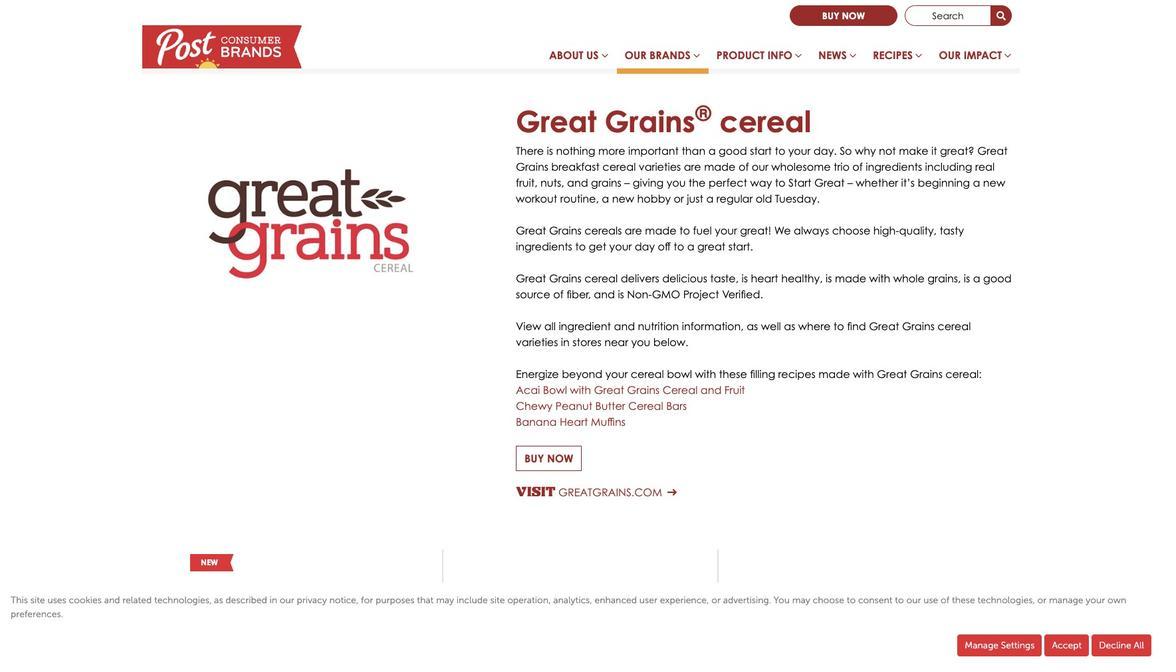 Task type: describe. For each thing, give the bounding box(es) containing it.
our brands link
[[617, 42, 709, 74]]

bowl
[[543, 384, 567, 397]]

or inside there is nothing more important than a good start to your day. so why not make it great? great grains breakfast cereal varieties are made of our wholesome trio of ingredients including real fruit, nuts, and grains – giving you the perfect way to start great – whether it's beginning a new workout routine, a new hobby or just a regular old tuesday.
[[674, 192, 684, 206]]

perfect
[[709, 177, 748, 190]]

of inside , for purposes that may include site operation, analytics, enhanced user experience, or advertising. you may choose to consent to our use of these technologies, or manage your own preferences.
[[941, 595, 950, 607]]

the
[[689, 177, 706, 190]]

great grains red berry almond crunch cereal image
[[210, 577, 289, 668]]

beyond
[[562, 368, 603, 381]]

fruit
[[725, 384, 745, 397]]

to right start
[[775, 145, 786, 158]]

your inside energize beyond your cereal bowl with these filling recipes made with great grains cereal: acai bowl with great grains cereal and fruit chewy peanut butter cereal bars banana heart muffins
[[606, 368, 628, 381]]

whole
[[894, 272, 925, 286]]

us
[[587, 49, 599, 62]]

grains inside "great grains cereals are made to fuel your great! we always choose high-quality, tasty ingredients to get your day off to a great start."
[[549, 224, 582, 238]]

accept button
[[1045, 635, 1090, 657]]

privacy notice
[[297, 595, 356, 607]]

manage settings
[[965, 641, 1035, 652]]

Search text field
[[905, 5, 992, 26]]

2 – from the left
[[848, 177, 853, 190]]

product
[[717, 49, 765, 62]]

more
[[599, 145, 626, 158]]

off
[[658, 240, 671, 254]]

view all ingredient and nutrition information, as well as where to find great grains cereal varieties in stores near you below.
[[516, 320, 971, 349]]

information,
[[682, 320, 744, 333]]

a right just at the top
[[707, 192, 714, 206]]

bars
[[667, 400, 687, 413]]

peanut
[[556, 400, 593, 413]]

a down real
[[973, 177, 981, 190]]

acai
[[516, 384, 540, 397]]

all
[[1134, 641, 1145, 652]]

product info link
[[709, 42, 811, 74]]

is left non-
[[618, 288, 624, 302]]

uses
[[47, 595, 66, 607]]

made inside great grains cereal delivers delicious taste, is heart healthy, is made with whole grains, is a good source of fiber, and is non-gmo project verified.
[[835, 272, 867, 286]]

grains inside great grains cereal delivers delicious taste, is heart healthy, is made with whole grains, is a good source of fiber, and is non-gmo project verified.
[[549, 272, 582, 286]]

verified.
[[722, 288, 763, 302]]

include
[[457, 595, 488, 607]]

in
[[561, 336, 570, 349]]

day.
[[814, 145, 837, 158]]

butter
[[596, 400, 626, 413]]

1 – from the left
[[625, 177, 630, 190]]

heart
[[560, 416, 588, 429]]

make
[[899, 145, 929, 158]]

recipes link
[[865, 42, 931, 74]]

heart
[[751, 272, 779, 286]]

grains left cereal:
[[911, 368, 943, 381]]

our for our impact
[[939, 49, 961, 62]]

your right get
[[610, 240, 632, 254]]

privacy notice link
[[297, 595, 356, 607]]

now for buy now dropdown button
[[547, 453, 574, 466]]

0 vertical spatial cereal
[[663, 384, 698, 397]]

are inside there is nothing more important than a good start to your day. so why not make it great? great grains breakfast cereal varieties are made of our wholesome trio of ingredients including real fruit, nuts, and grains – giving you the perfect way to start great – whether it's beginning a new workout routine, a new hobby or just a regular old tuesday.
[[684, 161, 702, 174]]

choose inside "great grains cereals are made to fuel your great! we always choose high-quality, tasty ingredients to get your day off to a great start."
[[833, 224, 871, 238]]

grains up chewy peanut butter cereal bars link
[[627, 384, 660, 397]]

acai bowl with great grains cereal and fruit link
[[516, 384, 745, 397]]

ingredient
[[559, 320, 611, 333]]

to right consent
[[895, 595, 904, 607]]

way
[[751, 177, 772, 190]]

non-
[[627, 288, 652, 302]]

cereal inside there is nothing more important than a good start to your day. so why not make it great? great grains breakfast cereal varieties are made of our wholesome trio of ingredients including real fruit, nuts, and grains – giving you the perfect way to start great – whether it's beginning a new workout routine, a new hobby or just a regular old tuesday.
[[603, 161, 636, 174]]

site inside , for purposes that may include site operation, analytics, enhanced user experience, or advertising. you may choose to consent to our use of these technologies, or manage your own preferences.
[[491, 595, 505, 607]]

just
[[687, 192, 704, 206]]

great grains ® cereal
[[516, 99, 812, 139]]

1 horizontal spatial or
[[712, 595, 721, 607]]

of inside great grains cereal delivers delicious taste, is heart healthy, is made with whole grains, is a good source of fiber, and is non-gmo project verified.
[[554, 288, 564, 302]]

grains,
[[928, 272, 961, 286]]

cereal inside view all ingredient and nutrition information, as well as where to find great grains cereal varieties in stores near you below.
[[938, 320, 971, 333]]

below.
[[654, 336, 689, 349]]

it's
[[902, 177, 915, 190]]

our inside , for purposes that may include site operation, analytics, enhanced user experience, or advertising. you may choose to consent to our use of these technologies, or manage your own preferences.
[[907, 595, 921, 607]]

with inside great grains cereal delivers delicious taste, is heart healthy, is made with whole grains, is a good source of fiber, and is non-gmo project verified.
[[870, 272, 891, 286]]

cereal inside energize beyond your cereal bowl with these filling recipes made with great grains cereal: acai bowl with great grains cereal and fruit chewy peanut butter cereal bars banana heart muffins
[[631, 368, 664, 381]]

banana heart muffins link
[[516, 416, 626, 429]]

that
[[417, 595, 434, 607]]

grains
[[591, 177, 622, 190]]

so
[[840, 145, 852, 158]]

grains inside view all ingredient and nutrition information, as well as where to find great grains cereal varieties in stores near you below.
[[903, 320, 935, 333]]

varieties inside view all ingredient and nutrition information, as well as where to find great grains cereal varieties in stores near you below.
[[516, 336, 558, 349]]

,
[[356, 595, 359, 607]]

0 horizontal spatial new
[[612, 192, 635, 206]]

buy now button
[[516, 447, 582, 472]]

great grains cereal delivers delicious taste, is heart healthy, is made with whole grains, is a good source of fiber, and is non-gmo project verified.
[[516, 272, 1012, 302]]

decline
[[1100, 641, 1132, 652]]

1 site from the left
[[30, 595, 45, 607]]

your inside , for purposes that may include site operation, analytics, enhanced user experience, or advertising. you may choose to consent to our use of these technologies, or manage your own preferences.
[[1086, 595, 1106, 607]]

greatgrains.com
[[559, 486, 662, 500]]

of right trio
[[853, 161, 863, 174]]

taste,
[[711, 272, 739, 286]]

near
[[605, 336, 629, 349]]

great grains logo image
[[150, 106, 500, 368]]

and inside view all ingredient and nutrition information, as well as where to find great grains cereal varieties in stores near you below.
[[614, 320, 635, 333]]

great inside great grains cereal delivers delicious taste, is heart healthy, is made with whole grains, is a good source of fiber, and is non-gmo project verified.
[[516, 272, 546, 286]]

with down beyond
[[570, 384, 591, 397]]

nothing
[[556, 145, 596, 158]]

menu containing about us
[[541, 42, 1020, 74]]

these inside energize beyond your cereal bowl with these filling recipes made with great grains cereal: acai bowl with great grains cereal and fruit chewy peanut butter cereal bars banana heart muffins
[[719, 368, 747, 381]]

than
[[682, 145, 706, 158]]

is up verified.
[[742, 272, 748, 286]]

use
[[924, 595, 939, 607]]

to inside view all ingredient and nutrition information, as well as where to find great grains cereal varieties in stores near you below.
[[834, 320, 845, 333]]

about us link
[[541, 42, 617, 74]]

post consumer brands image
[[142, 25, 302, 69]]

our impact link
[[931, 42, 1020, 74]]

a inside great grains cereal delivers delicious taste, is heart healthy, is made with whole grains, is a good source of fiber, and is non-gmo project verified.
[[974, 272, 981, 286]]

these inside , for purposes that may include site operation, analytics, enhanced user experience, or advertising. you may choose to consent to our use of these technologies, or manage your own preferences.
[[952, 595, 976, 607]]

start
[[789, 177, 812, 190]]

energize beyond your cereal bowl with these filling recipes made with great grains cereal: acai bowl with great grains cereal and fruit chewy peanut butter cereal bars banana heart muffins
[[516, 368, 982, 429]]

our for our brands
[[625, 49, 647, 62]]

where
[[799, 320, 831, 333]]

old
[[756, 192, 772, 206]]

buy now link
[[790, 5, 898, 26]]

made inside energize beyond your cereal bowl with these filling recipes made with great grains cereal: acai bowl with great grains cereal and fruit chewy peanut butter cereal bars banana heart muffins
[[819, 368, 850, 381]]

filling
[[750, 368, 776, 381]]

source
[[516, 288, 551, 302]]

1 vertical spatial cereal
[[629, 400, 664, 413]]

buy for buy now dropdown button
[[525, 453, 544, 466]]

is right healthy,
[[826, 272, 832, 286]]

great grains cereals are made to fuel your great! we always choose high-quality, tasty ingredients to get your day off to a great start.
[[516, 224, 964, 254]]

recipes
[[779, 368, 816, 381]]

grains inside there is nothing more important than a good start to your day. so why not make it great? great grains breakfast cereal varieties are made of our wholesome trio of ingredients including real fruit, nuts, and grains – giving you the perfect way to start great – whether it's beginning a new workout routine, a new hobby or just a regular old tuesday.
[[516, 161, 549, 174]]

buy now for buy now link
[[823, 10, 865, 21]]

great grains raisins dates pecans cereal box image
[[760, 577, 838, 668]]

healthy,
[[782, 272, 823, 286]]

buy for buy now link
[[823, 10, 840, 21]]

product info
[[717, 49, 793, 62]]

why
[[855, 145, 876, 158]]

info
[[768, 49, 793, 62]]

great?
[[941, 145, 975, 158]]

great!
[[740, 224, 772, 238]]

manage
[[965, 641, 999, 652]]

decline all button
[[1092, 635, 1152, 657]]



Task type: vqa. For each thing, say whether or not it's contained in the screenshot.
Baked Original Cheese Puffs link
no



Task type: locate. For each thing, give the bounding box(es) containing it.
technologies, right related
[[154, 595, 212, 607]]

chewy peanut butter cereal bars link
[[516, 400, 687, 413]]

may right you
[[793, 595, 811, 607]]

tuesday.
[[775, 192, 820, 206]]

decline all
[[1100, 641, 1145, 652]]

your up great
[[715, 224, 738, 238]]

advertising.
[[723, 595, 772, 607]]

and
[[567, 177, 588, 190], [594, 288, 615, 302], [614, 320, 635, 333], [701, 384, 722, 397], [104, 595, 120, 607]]

your up wholesome
[[789, 145, 811, 158]]

and inside energize beyond your cereal bowl with these filling recipes made with great grains cereal: acai bowl with great grains cereal and fruit chewy peanut butter cereal bars banana heart muffins
[[701, 384, 722, 397]]

or left advertising.
[[712, 595, 721, 607]]

2 technologies, from the left
[[978, 595, 1035, 607]]

technologies,
[[154, 595, 212, 607], [978, 595, 1035, 607]]

great
[[698, 240, 726, 254]]

a down fuel
[[688, 240, 695, 254]]

a inside "great grains cereals are made to fuel your great! we always choose high-quality, tasty ingredients to get your day off to a great start."
[[688, 240, 695, 254]]

0 horizontal spatial are
[[625, 224, 642, 238]]

is inside there is nothing more important than a good start to your day. so why not make it great? great grains breakfast cereal varieties are made of our wholesome trio of ingredients including real fruit, nuts, and grains – giving you the perfect way to start great – whether it's beginning a new workout routine, a new hobby or just a regular old tuesday.
[[547, 145, 553, 158]]

day
[[635, 240, 655, 254]]

cereal inside great grains ® cereal
[[720, 104, 812, 139]]

–
[[625, 177, 630, 190], [848, 177, 853, 190]]

a right than
[[709, 145, 716, 158]]

grains up fiber,
[[549, 272, 582, 286]]

0 horizontal spatial now
[[547, 453, 574, 466]]

always
[[794, 224, 830, 238]]

settings
[[1002, 641, 1035, 652]]

0 vertical spatial you
[[667, 177, 686, 190]]

menu
[[541, 42, 1020, 74]]

0 horizontal spatial good
[[719, 145, 747, 158]]

our left use
[[907, 595, 921, 607]]

our down start
[[752, 161, 769, 174]]

in our
[[270, 595, 294, 607]]

good left start
[[719, 145, 747, 158]]

including
[[926, 161, 973, 174]]

for
[[361, 595, 373, 607]]

muffins
[[591, 416, 626, 429]]

1 vertical spatial buy
[[525, 453, 544, 466]]

analytics,
[[554, 595, 592, 607]]

buy now inside dropdown button
[[525, 453, 574, 466]]

0 vertical spatial are
[[684, 161, 702, 174]]

technologies, up "manage settings" popup button
[[978, 595, 1035, 607]]

now up news
[[842, 10, 865, 21]]

not
[[879, 145, 896, 158]]

varieties down important
[[639, 161, 681, 174]]

good inside there is nothing more important than a good start to your day. so why not make it great? great grains breakfast cereal varieties are made of our wholesome trio of ingredients including real fruit, nuts, and grains – giving you the perfect way to start great – whether it's beginning a new workout routine, a new hobby or just a regular old tuesday.
[[719, 145, 747, 158]]

to left consent
[[847, 595, 856, 607]]

regular
[[717, 192, 753, 206]]

start.
[[729, 240, 754, 254]]

1 horizontal spatial you
[[667, 177, 686, 190]]

and left fruit
[[701, 384, 722, 397]]

now for buy now link
[[842, 10, 865, 21]]

cereal up start
[[720, 104, 812, 139]]

1 horizontal spatial now
[[842, 10, 865, 21]]

you left 'the'
[[667, 177, 686, 190]]

delicious
[[663, 272, 708, 286]]

long arrow right image
[[668, 488, 677, 499]]

and up near
[[614, 320, 635, 333]]

buy up news
[[823, 10, 840, 21]]

1 vertical spatial these
[[952, 595, 976, 607]]

is right grains,
[[964, 272, 971, 286]]

1 our from the left
[[625, 49, 647, 62]]

user
[[640, 595, 658, 607]]

cereal down the acai bowl with great grains cereal and fruit link
[[629, 400, 664, 413]]

fiber,
[[567, 288, 591, 302]]

choose inside , for purposes that may include site operation, analytics, enhanced user experience, or advertising. you may choose to consent to our use of these technologies, or manage your own preferences.
[[813, 595, 845, 607]]

our impact
[[939, 49, 1002, 62]]

buy inside dropdown button
[[525, 453, 544, 466]]

ingredients
[[866, 161, 923, 174], [516, 240, 573, 254]]

or left just at the top
[[674, 192, 684, 206]]

0 horizontal spatial our
[[625, 49, 647, 62]]

of
[[739, 161, 749, 174], [853, 161, 863, 174], [554, 288, 564, 302], [941, 595, 950, 607]]

ingredients inside there is nothing more important than a good start to your day. so why not make it great? great grains breakfast cereal varieties are made of our wholesome trio of ingredients including real fruit, nuts, and grains – giving you the perfect way to start great – whether it's beginning a new workout routine, a new hobby or just a regular old tuesday.
[[866, 161, 923, 174]]

choose right you
[[813, 595, 845, 607]]

about us
[[549, 49, 599, 62]]

is right 'there'
[[547, 145, 553, 158]]

1 vertical spatial now
[[547, 453, 574, 466]]

grains down the routine,
[[549, 224, 582, 238]]

there
[[516, 145, 544, 158]]

cereal
[[663, 384, 698, 397], [629, 400, 664, 413]]

1 horizontal spatial as
[[747, 320, 758, 333]]

0 vertical spatial these
[[719, 368, 747, 381]]

great inside "great grains cereals are made to fuel your great! we always choose high-quality, tasty ingredients to get your day off to a great start."
[[516, 224, 546, 238]]

hobby
[[638, 192, 671, 206]]

made up find
[[835, 272, 867, 286]]

buy inside menu item
[[823, 10, 840, 21]]

1 horizontal spatial buy now
[[823, 10, 865, 21]]

all
[[544, 320, 556, 333]]

our inside there is nothing more important than a good start to your day. so why not make it great? great grains breakfast cereal varieties are made of our wholesome trio of ingredients including real fruit, nuts, and grains – giving you the perfect way to start great – whether it's beginning a new workout routine, a new hobby or just a regular old tuesday.
[[752, 161, 769, 174]]

1 vertical spatial varieties
[[516, 336, 558, 349]]

0 vertical spatial ingredients
[[866, 161, 923, 174]]

new down real
[[984, 177, 1006, 190]]

1 horizontal spatial our
[[907, 595, 921, 607]]

and left related
[[104, 595, 120, 607]]

operation,
[[508, 595, 551, 607]]

buy now
[[823, 10, 865, 21], [525, 453, 574, 466]]

find
[[847, 320, 866, 333]]

are up day
[[625, 224, 642, 238]]

to right way on the top of page
[[775, 177, 786, 190]]

2 our from the left
[[939, 49, 961, 62]]

ingredients inside "great grains cereals are made to fuel your great! we always choose high-quality, tasty ingredients to get your day off to a great start."
[[516, 240, 573, 254]]

2 horizontal spatial or
[[1038, 595, 1047, 607]]

visit
[[516, 485, 556, 500]]

0 horizontal spatial varieties
[[516, 336, 558, 349]]

and inside there is nothing more important than a good start to your day. so why not make it great? great grains breakfast cereal varieties are made of our wholesome trio of ingredients including real fruit, nuts, and grains – giving you the perfect way to start great – whether it's beginning a new workout routine, a new hobby or just a regular old tuesday.
[[567, 177, 588, 190]]

fruit,
[[516, 177, 538, 190]]

0 vertical spatial good
[[719, 145, 747, 158]]

1 vertical spatial new
[[612, 192, 635, 206]]

workout
[[516, 192, 558, 206]]

1 horizontal spatial site
[[491, 595, 505, 607]]

news
[[819, 49, 847, 62]]

made up off
[[645, 224, 677, 238]]

0 horizontal spatial –
[[625, 177, 630, 190]]

to right off
[[674, 240, 685, 254]]

of right use
[[941, 595, 950, 607]]

1 horizontal spatial our
[[939, 49, 961, 62]]

technologies, inside , for purposes that may include site operation, analytics, enhanced user experience, or advertising. you may choose to consent to our use of these technologies, or manage your own preferences.
[[978, 595, 1035, 607]]

as left well
[[747, 320, 758, 333]]

1 vertical spatial choose
[[813, 595, 845, 607]]

ingredients down not
[[866, 161, 923, 174]]

delivers
[[621, 272, 660, 286]]

choose left "high-"
[[833, 224, 871, 238]]

1 horizontal spatial buy
[[823, 10, 840, 21]]

start
[[750, 145, 772, 158]]

new down grains
[[612, 192, 635, 206]]

our left the brands
[[625, 49, 647, 62]]

grains down whole
[[903, 320, 935, 333]]

about
[[549, 49, 584, 62]]

related
[[123, 595, 152, 607]]

0 horizontal spatial our
[[752, 161, 769, 174]]

made up perfect
[[704, 161, 736, 174]]

cereal up the acai bowl with great grains cereal and fruit link
[[631, 368, 664, 381]]

or
[[674, 192, 684, 206], [712, 595, 721, 607], [1038, 595, 1047, 607]]

grains inside great grains ® cereal
[[605, 104, 696, 139]]

2 site from the left
[[491, 595, 505, 607]]

or left the manage
[[1038, 595, 1047, 607]]

high-
[[874, 224, 900, 238]]

buy now up visit
[[525, 453, 574, 466]]

now inside buy now dropdown button
[[547, 453, 574, 466]]

is
[[547, 145, 553, 158], [742, 272, 748, 286], [826, 272, 832, 286], [964, 272, 971, 286], [618, 288, 624, 302]]

0 horizontal spatial you
[[632, 336, 651, 349]]

with down find
[[853, 368, 874, 381]]

now inside buy now link
[[842, 10, 865, 21]]

1 vertical spatial are
[[625, 224, 642, 238]]

0 vertical spatial buy now
[[823, 10, 865, 21]]

described
[[226, 595, 267, 607]]

buy up visit
[[525, 453, 544, 466]]

cereal up cereal:
[[938, 320, 971, 333]]

0 vertical spatial choose
[[833, 224, 871, 238]]

manage
[[1050, 595, 1084, 607]]

buy
[[823, 10, 840, 21], [525, 453, 544, 466]]

0 vertical spatial now
[[842, 10, 865, 21]]

1 horizontal spatial ingredients
[[866, 161, 923, 174]]

a right grains,
[[974, 272, 981, 286]]

– down trio
[[848, 177, 853, 190]]

1 technologies, from the left
[[154, 595, 212, 607]]

1 vertical spatial our
[[907, 595, 921, 607]]

of left fiber,
[[554, 288, 564, 302]]

our inside "link"
[[625, 49, 647, 62]]

your
[[789, 145, 811, 158], [715, 224, 738, 238], [610, 240, 632, 254], [606, 368, 628, 381], [1086, 595, 1106, 607]]

made right recipes
[[819, 368, 850, 381]]

our
[[625, 49, 647, 62], [939, 49, 961, 62]]

great inside great grains ® cereal
[[516, 104, 597, 139]]

2 may from the left
[[793, 595, 811, 607]]

with right 'bowl'
[[695, 368, 716, 381]]

a down grains
[[602, 192, 609, 206]]

may right that
[[436, 595, 454, 607]]

buy now for buy now dropdown button
[[525, 453, 574, 466]]

varieties down the view
[[516, 336, 558, 349]]

your inside there is nothing more important than a good start to your day. so why not make it great? great grains breakfast cereal varieties are made of our wholesome trio of ingredients including real fruit, nuts, and grains – giving you the perfect way to start great – whether it's beginning a new workout routine, a new hobby or just a regular old tuesday.
[[789, 145, 811, 158]]

2 horizontal spatial as
[[784, 320, 796, 333]]

our
[[752, 161, 769, 174], [907, 595, 921, 607]]

0 horizontal spatial ingredients
[[516, 240, 573, 254]]

our left impact at the top right of page
[[939, 49, 961, 62]]

0 horizontal spatial these
[[719, 368, 747, 381]]

these
[[719, 368, 747, 381], [952, 595, 976, 607]]

these up fruit
[[719, 368, 747, 381]]

0 horizontal spatial as
[[214, 595, 223, 607]]

it
[[932, 145, 938, 158]]

0 vertical spatial varieties
[[639, 161, 681, 174]]

made inside there is nothing more important than a good start to your day. so why not make it great? great grains breakfast cereal varieties are made of our wholesome trio of ingredients including real fruit, nuts, and grains – giving you the perfect way to start great – whether it's beginning a new workout routine, a new hobby or just a regular old tuesday.
[[704, 161, 736, 174]]

0 horizontal spatial or
[[674, 192, 684, 206]]

great grains banana nut crunch cereal box image
[[485, 577, 564, 668]]

now
[[842, 10, 865, 21], [547, 453, 574, 466]]

brands
[[650, 49, 691, 62]]

1 horizontal spatial varieties
[[639, 161, 681, 174]]

1 horizontal spatial are
[[684, 161, 702, 174]]

this site uses cookies and related technologies, as described in our privacy notice
[[11, 595, 356, 607]]

varieties inside there is nothing more important than a good start to your day. so why not make it great? great grains breakfast cereal varieties are made of our wholesome trio of ingredients including real fruit, nuts, and grains – giving you the perfect way to start great – whether it's beginning a new workout routine, a new hobby or just a regular old tuesday.
[[639, 161, 681, 174]]

with left whole
[[870, 272, 891, 286]]

0 horizontal spatial buy
[[525, 453, 544, 466]]

buy now inside menu item
[[823, 10, 865, 21]]

you down the nutrition on the right top
[[632, 336, 651, 349]]

we
[[775, 224, 791, 238]]

you
[[667, 177, 686, 190], [632, 336, 651, 349]]

1 horizontal spatial good
[[984, 272, 1012, 286]]

and up the routine,
[[567, 177, 588, 190]]

choose
[[833, 224, 871, 238], [813, 595, 845, 607]]

1 vertical spatial buy now
[[525, 453, 574, 466]]

are down than
[[684, 161, 702, 174]]

wholesome
[[772, 161, 831, 174]]

with
[[870, 272, 891, 286], [695, 368, 716, 381], [853, 368, 874, 381], [570, 384, 591, 397]]

cereal down more
[[603, 161, 636, 174]]

real
[[976, 161, 995, 174]]

buy now up news
[[823, 10, 865, 21]]

trio
[[834, 161, 850, 174]]

are inside "great grains cereals are made to fuel your great! we always choose high-quality, tasty ingredients to get your day off to a great start."
[[625, 224, 642, 238]]

good right grains,
[[984, 272, 1012, 286]]

1 horizontal spatial these
[[952, 595, 976, 607]]

– right grains
[[625, 177, 630, 190]]

1 horizontal spatial –
[[848, 177, 853, 190]]

1 vertical spatial ingredients
[[516, 240, 573, 254]]

grains down 'there'
[[516, 161, 549, 174]]

enhanced
[[595, 595, 637, 607]]

as right well
[[784, 320, 796, 333]]

1 horizontal spatial new
[[984, 177, 1006, 190]]

to left fuel
[[680, 224, 690, 238]]

these right use
[[952, 595, 976, 607]]

1 horizontal spatial may
[[793, 595, 811, 607]]

to left find
[[834, 320, 845, 333]]

whether
[[856, 177, 899, 190]]

0 vertical spatial new
[[984, 177, 1006, 190]]

and right fiber,
[[594, 288, 615, 302]]

0 horizontal spatial buy now
[[525, 453, 574, 466]]

0 vertical spatial our
[[752, 161, 769, 174]]

buy now menu item
[[790, 5, 898, 26]]

1 vertical spatial good
[[984, 272, 1012, 286]]

now down the banana heart muffins link
[[547, 453, 574, 466]]

0 horizontal spatial may
[[436, 595, 454, 607]]

well
[[761, 320, 781, 333]]

great inside view all ingredient and nutrition information, as well as where to find great grains cereal varieties in stores near you below.
[[869, 320, 900, 333]]

great
[[516, 104, 597, 139], [978, 145, 1008, 158], [815, 177, 845, 190], [516, 224, 546, 238], [516, 272, 546, 286], [869, 320, 900, 333], [877, 368, 908, 381], [594, 384, 625, 397]]

1 vertical spatial you
[[632, 336, 651, 349]]

1 may from the left
[[436, 595, 454, 607]]

0 vertical spatial buy
[[823, 10, 840, 21]]

your left own
[[1086, 595, 1106, 607]]

site
[[30, 595, 45, 607], [491, 595, 505, 607]]

bowl
[[667, 368, 692, 381]]

and inside great grains cereal delivers delicious taste, is heart healthy, is made with whole grains, is a good source of fiber, and is non-gmo project verified.
[[594, 288, 615, 302]]

manage settings button
[[958, 635, 1042, 657]]

good inside great grains cereal delivers delicious taste, is heart healthy, is made with whole grains, is a good source of fiber, and is non-gmo project verified.
[[984, 272, 1012, 286]]

site right include
[[491, 595, 505, 607]]

accept
[[1053, 641, 1082, 652]]

as left described
[[214, 595, 223, 607]]

grains up important
[[605, 104, 696, 139]]

experience,
[[660, 595, 709, 607]]

fuel
[[693, 224, 712, 238]]

made inside "great grains cereals are made to fuel your great! we always choose high-quality, tasty ingredients to get your day off to a great start."
[[645, 224, 677, 238]]

1 horizontal spatial technologies,
[[978, 595, 1035, 607]]

you inside there is nothing more important than a good start to your day. so why not make it great? great grains breakfast cereal varieties are made of our wholesome trio of ingredients including real fruit, nuts, and grains – giving you the perfect way to start great – whether it's beginning a new workout routine, a new hobby or just a regular old tuesday.
[[667, 177, 686, 190]]

0 horizontal spatial technologies,
[[154, 595, 212, 607]]

this
[[11, 595, 28, 607]]

site up preferences.
[[30, 595, 45, 607]]

cereal inside great grains cereal delivers delicious taste, is heart healthy, is made with whole grains, is a good source of fiber, and is non-gmo project verified.
[[585, 272, 618, 286]]

None search field
[[905, 5, 1012, 26]]

you inside view all ingredient and nutrition information, as well as where to find great grains cereal varieties in stores near you below.
[[632, 336, 651, 349]]

breakfast
[[552, 161, 600, 174]]

new
[[984, 177, 1006, 190], [612, 192, 635, 206]]

to left get
[[576, 240, 586, 254]]

consent
[[859, 595, 893, 607]]

0 horizontal spatial site
[[30, 595, 45, 607]]

ingredients down workout
[[516, 240, 573, 254]]

news link
[[811, 42, 865, 74]]

your up the acai bowl with great grains cereal and fruit link
[[606, 368, 628, 381]]

cereal down 'bowl'
[[663, 384, 698, 397]]

of up perfect
[[739, 161, 749, 174]]

cereal up fiber,
[[585, 272, 618, 286]]

search image
[[997, 12, 1006, 21]]



